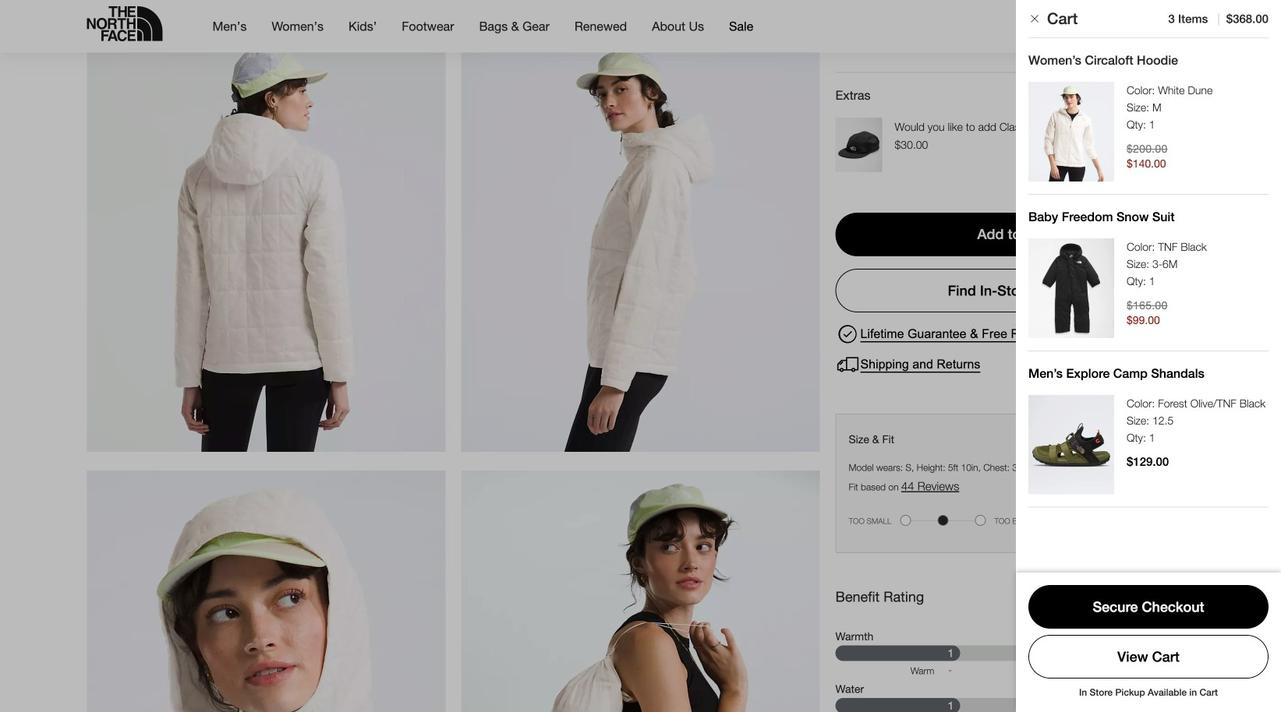 Task type: describe. For each thing, give the bounding box(es) containing it.
close image
[[1029, 12, 1041, 25]]

Search search field
[[1017, 11, 1157, 42]]

search all image
[[1020, 17, 1039, 36]]

class v camp hat image
[[836, 118, 883, 172]]

men's explore camp shandals image
[[1029, 395, 1115, 495]]



Task type: locate. For each thing, give the bounding box(es) containing it.
the north face home page image
[[87, 6, 163, 41]]

women's circaloft hoodie image
[[1029, 82, 1115, 182]]

baby freedom snow suit image
[[1029, 239, 1115, 338]]



Task type: vqa. For each thing, say whether or not it's contained in the screenshot.
men's explore camp shandals image
yes



